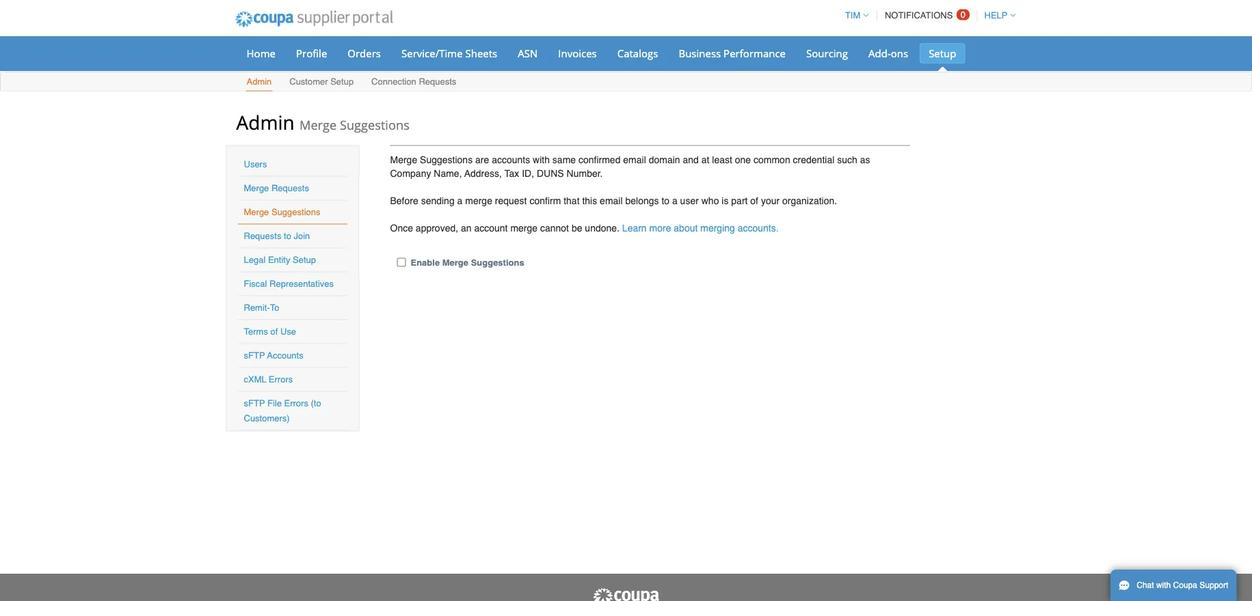 Task type: describe. For each thing, give the bounding box(es) containing it.
terms of use
[[244, 327, 296, 337]]

admin for admin
[[247, 77, 272, 87]]

approved,
[[416, 223, 458, 234]]

admin link
[[246, 74, 272, 91]]

is
[[722, 195, 729, 206]]

merge suggestions
[[244, 207, 320, 218]]

chat with coupa support button
[[1111, 570, 1237, 602]]

at
[[702, 154, 710, 165]]

your
[[761, 195, 780, 206]]

and
[[683, 154, 699, 165]]

user
[[680, 195, 699, 206]]

invoices
[[558, 46, 597, 60]]

representatives
[[270, 279, 334, 289]]

belongs
[[625, 195, 659, 206]]

entity
[[268, 255, 290, 265]]

such
[[837, 154, 858, 165]]

part
[[731, 195, 748, 206]]

sftp accounts
[[244, 351, 303, 361]]

sourcing link
[[798, 43, 857, 64]]

profile link
[[287, 43, 336, 64]]

business
[[679, 46, 721, 60]]

1 a from the left
[[457, 195, 463, 206]]

support
[[1200, 581, 1229, 591]]

accounts.
[[738, 223, 779, 234]]

merge requests
[[244, 183, 309, 194]]

accounts
[[492, 154, 530, 165]]

merge inside admin merge suggestions
[[300, 116, 337, 133]]

connection requests link
[[371, 74, 457, 91]]

sftp file errors (to customers)
[[244, 399, 321, 424]]

tax
[[505, 168, 519, 179]]

users link
[[244, 159, 267, 170]]

tim
[[845, 10, 861, 21]]

setup inside setup link
[[929, 46, 957, 60]]

about
[[674, 223, 698, 234]]

number.
[[567, 168, 603, 179]]

profile
[[296, 46, 327, 60]]

users
[[244, 159, 267, 170]]

merge suggestions are accounts with same confirmed email domain and at least one common credential such as company name, address, tax id, duns number.
[[390, 154, 870, 179]]

business performance link
[[670, 43, 795, 64]]

cannot
[[540, 223, 569, 234]]

suggestions down account
[[471, 258, 524, 268]]

undone.
[[585, 223, 620, 234]]

suggestions inside merge suggestions are accounts with same confirmed email domain and at least one common credential such as company name, address, tax id, duns number.
[[420, 154, 473, 165]]

use
[[280, 327, 296, 337]]

0 horizontal spatial coupa supplier portal image
[[226, 2, 402, 36]]

sftp for sftp accounts
[[244, 351, 265, 361]]

once
[[390, 223, 413, 234]]

legal entity setup
[[244, 255, 316, 265]]

tim link
[[839, 10, 869, 21]]

connection
[[371, 77, 416, 87]]

credential
[[793, 154, 835, 165]]

file
[[267, 399, 282, 409]]

customer setup
[[289, 77, 354, 87]]

chat
[[1137, 581, 1154, 591]]

suggestions up join
[[272, 207, 320, 218]]

enable merge suggestions
[[411, 258, 524, 268]]

sending
[[421, 195, 455, 206]]

accounts
[[267, 351, 303, 361]]

before
[[390, 195, 418, 206]]

navigation containing notifications 0
[[839, 2, 1016, 29]]

merge for merge suggestions are accounts with same confirmed email domain and at least one common credential such as company name, address, tax id, duns number.
[[390, 154, 417, 165]]

merge right 'enable'
[[442, 258, 469, 268]]

domain
[[649, 154, 680, 165]]

before sending a merge request confirm that this email belongs to a user who is part of your organization.
[[390, 195, 837, 206]]

connection requests
[[371, 77, 456, 87]]

sftp for sftp file errors (to customers)
[[244, 399, 265, 409]]

0 vertical spatial to
[[662, 195, 670, 206]]

setup inside customer setup link
[[330, 77, 354, 87]]

requests to join link
[[244, 231, 310, 241]]

customer
[[289, 77, 328, 87]]

catalogs link
[[609, 43, 667, 64]]

email inside merge suggestions are accounts with same confirmed email domain and at least one common credential such as company name, address, tax id, duns number.
[[623, 154, 646, 165]]

notifications
[[885, 10, 953, 21]]

orders link
[[339, 43, 390, 64]]

add-ons
[[869, 46, 908, 60]]

duns
[[537, 168, 564, 179]]

2 vertical spatial requests
[[244, 231, 281, 241]]

customers)
[[244, 414, 290, 424]]

confirm
[[530, 195, 561, 206]]

suggestions inside admin merge suggestions
[[340, 116, 410, 133]]

same
[[553, 154, 576, 165]]

an
[[461, 223, 472, 234]]

help link
[[978, 10, 1016, 21]]



Task type: vqa. For each thing, say whether or not it's contained in the screenshot.
Ratings
no



Task type: locate. For each thing, give the bounding box(es) containing it.
home link
[[238, 43, 285, 64]]

name,
[[434, 168, 462, 179]]

cxml errors link
[[244, 375, 293, 385]]

merge down address,
[[465, 195, 492, 206]]

0
[[961, 10, 966, 20]]

merge for merge requests
[[244, 183, 269, 194]]

setup down join
[[293, 255, 316, 265]]

1 vertical spatial to
[[284, 231, 291, 241]]

1 horizontal spatial of
[[751, 195, 759, 206]]

one
[[735, 154, 751, 165]]

0 vertical spatial setup
[[929, 46, 957, 60]]

ons
[[891, 46, 908, 60]]

with inside merge suggestions are accounts with same confirmed email domain and at least one common credential such as company name, address, tax id, duns number.
[[533, 154, 550, 165]]

sftp inside sftp file errors (to customers)
[[244, 399, 265, 409]]

1 vertical spatial coupa supplier portal image
[[592, 588, 660, 602]]

as
[[860, 154, 870, 165]]

learn more about merging accounts. link
[[622, 223, 779, 234]]

0 horizontal spatial with
[[533, 154, 550, 165]]

to left join
[[284, 231, 291, 241]]

1 vertical spatial of
[[271, 327, 278, 337]]

requests for merge requests
[[272, 183, 309, 194]]

setup right customer at the left of the page
[[330, 77, 354, 87]]

with inside button
[[1157, 581, 1171, 591]]

to
[[270, 303, 279, 313]]

sftp file errors (to customers) link
[[244, 399, 321, 424]]

1 vertical spatial requests
[[272, 183, 309, 194]]

organization.
[[782, 195, 837, 206]]

1 vertical spatial errors
[[284, 399, 308, 409]]

fiscal
[[244, 279, 267, 289]]

sftp up cxml on the bottom
[[244, 351, 265, 361]]

with
[[533, 154, 550, 165], [1157, 581, 1171, 591]]

terms of use link
[[244, 327, 296, 337]]

errors left (to
[[284, 399, 308, 409]]

0 horizontal spatial of
[[271, 327, 278, 337]]

of right part
[[751, 195, 759, 206]]

setup
[[929, 46, 957, 60], [330, 77, 354, 87], [293, 255, 316, 265]]

1 horizontal spatial merge
[[511, 223, 538, 234]]

who
[[702, 195, 719, 206]]

terms
[[244, 327, 268, 337]]

chat with coupa support
[[1137, 581, 1229, 591]]

admin merge suggestions
[[236, 109, 410, 135]]

requests up the merge suggestions link
[[272, 183, 309, 194]]

suggestions
[[340, 116, 410, 133], [420, 154, 473, 165], [272, 207, 320, 218], [471, 258, 524, 268]]

of left use
[[271, 327, 278, 337]]

fiscal representatives
[[244, 279, 334, 289]]

1 horizontal spatial setup
[[330, 77, 354, 87]]

requests
[[419, 77, 456, 87], [272, 183, 309, 194], [244, 231, 281, 241]]

0 vertical spatial errors
[[269, 375, 293, 385]]

0 vertical spatial merge
[[465, 195, 492, 206]]

requests for connection requests
[[419, 77, 456, 87]]

merge down users at the left
[[244, 183, 269, 194]]

performance
[[724, 46, 786, 60]]

notifications 0
[[885, 10, 966, 21]]

account
[[474, 223, 508, 234]]

setup link
[[920, 43, 965, 64]]

be
[[572, 223, 582, 234]]

1 horizontal spatial to
[[662, 195, 670, 206]]

legal
[[244, 255, 266, 265]]

learn
[[622, 223, 647, 234]]

are
[[475, 154, 489, 165]]

errors inside sftp file errors (to customers)
[[284, 399, 308, 409]]

None checkbox
[[397, 258, 406, 267]]

0 vertical spatial sftp
[[244, 351, 265, 361]]

sftp
[[244, 351, 265, 361], [244, 399, 265, 409]]

admin down admin "link"
[[236, 109, 295, 135]]

merge down request
[[511, 223, 538, 234]]

0 horizontal spatial a
[[457, 195, 463, 206]]

navigation
[[839, 2, 1016, 29]]

admin for admin merge suggestions
[[236, 109, 295, 135]]

email right this
[[600, 195, 623, 206]]

address,
[[464, 168, 502, 179]]

merge requests link
[[244, 183, 309, 194]]

catalogs
[[617, 46, 658, 60]]

asn link
[[509, 43, 547, 64]]

orders
[[348, 46, 381, 60]]

with right chat
[[1157, 581, 1171, 591]]

merge for merge suggestions
[[244, 207, 269, 218]]

business performance
[[679, 46, 786, 60]]

admin inside "link"
[[247, 77, 272, 87]]

0 vertical spatial coupa supplier portal image
[[226, 2, 402, 36]]

cxml errors
[[244, 375, 293, 385]]

1 horizontal spatial a
[[672, 195, 678, 206]]

1 vertical spatial email
[[600, 195, 623, 206]]

service/time sheets link
[[393, 43, 506, 64]]

merge suggestions link
[[244, 207, 320, 218]]

email
[[623, 154, 646, 165], [600, 195, 623, 206]]

merge up "company"
[[390, 154, 417, 165]]

0 vertical spatial requests
[[419, 77, 456, 87]]

coupa
[[1173, 581, 1198, 591]]

remit-to link
[[244, 303, 279, 313]]

1 horizontal spatial email
[[623, 154, 646, 165]]

with up duns
[[533, 154, 550, 165]]

0 horizontal spatial merge
[[465, 195, 492, 206]]

once approved, an account merge cannot be undone. learn more about merging accounts.
[[390, 223, 779, 234]]

remit-
[[244, 303, 270, 313]]

1 horizontal spatial coupa supplier portal image
[[592, 588, 660, 602]]

0 horizontal spatial email
[[600, 195, 623, 206]]

0 horizontal spatial setup
[[293, 255, 316, 265]]

cxml
[[244, 375, 266, 385]]

requests down service/time
[[419, 77, 456, 87]]

service/time sheets
[[401, 46, 497, 60]]

a right sending
[[457, 195, 463, 206]]

0 horizontal spatial to
[[284, 231, 291, 241]]

merge
[[300, 116, 337, 133], [390, 154, 417, 165], [244, 183, 269, 194], [244, 207, 269, 218], [442, 258, 469, 268]]

0 vertical spatial admin
[[247, 77, 272, 87]]

merge inside merge suggestions are accounts with same confirmed email domain and at least one common credential such as company name, address, tax id, duns number.
[[390, 154, 417, 165]]

a left the user
[[672, 195, 678, 206]]

1 vertical spatial sftp
[[244, 399, 265, 409]]

fiscal representatives link
[[244, 279, 334, 289]]

this
[[582, 195, 597, 206]]

add-
[[869, 46, 891, 60]]

merge down merge requests
[[244, 207, 269, 218]]

join
[[294, 231, 310, 241]]

0 vertical spatial with
[[533, 154, 550, 165]]

coupa supplier portal image
[[226, 2, 402, 36], [592, 588, 660, 602]]

email left the domain
[[623, 154, 646, 165]]

2 vertical spatial setup
[[293, 255, 316, 265]]

1 vertical spatial admin
[[236, 109, 295, 135]]

request
[[495, 195, 527, 206]]

to right "belongs"
[[662, 195, 670, 206]]

setup down notifications 0
[[929, 46, 957, 60]]

(to
[[311, 399, 321, 409]]

2 a from the left
[[672, 195, 678, 206]]

sftp up customers)
[[244, 399, 265, 409]]

common
[[754, 154, 790, 165]]

add-ons link
[[860, 43, 917, 64]]

asn
[[518, 46, 538, 60]]

1 vertical spatial merge
[[511, 223, 538, 234]]

legal entity setup link
[[244, 255, 316, 265]]

sheets
[[465, 46, 497, 60]]

id,
[[522, 168, 534, 179]]

1 vertical spatial setup
[[330, 77, 354, 87]]

admin down home link
[[247, 77, 272, 87]]

enable
[[411, 258, 440, 268]]

1 vertical spatial with
[[1157, 581, 1171, 591]]

0 vertical spatial email
[[623, 154, 646, 165]]

home
[[247, 46, 276, 60]]

1 horizontal spatial with
[[1157, 581, 1171, 591]]

2 sftp from the top
[[244, 399, 265, 409]]

requests up legal
[[244, 231, 281, 241]]

help
[[985, 10, 1008, 21]]

1 sftp from the top
[[244, 351, 265, 361]]

merging
[[701, 223, 735, 234]]

merge down customer setup link
[[300, 116, 337, 133]]

suggestions up name,
[[420, 154, 473, 165]]

errors down accounts
[[269, 375, 293, 385]]

suggestions down connection
[[340, 116, 410, 133]]

0 vertical spatial of
[[751, 195, 759, 206]]

least
[[712, 154, 732, 165]]

2 horizontal spatial setup
[[929, 46, 957, 60]]



